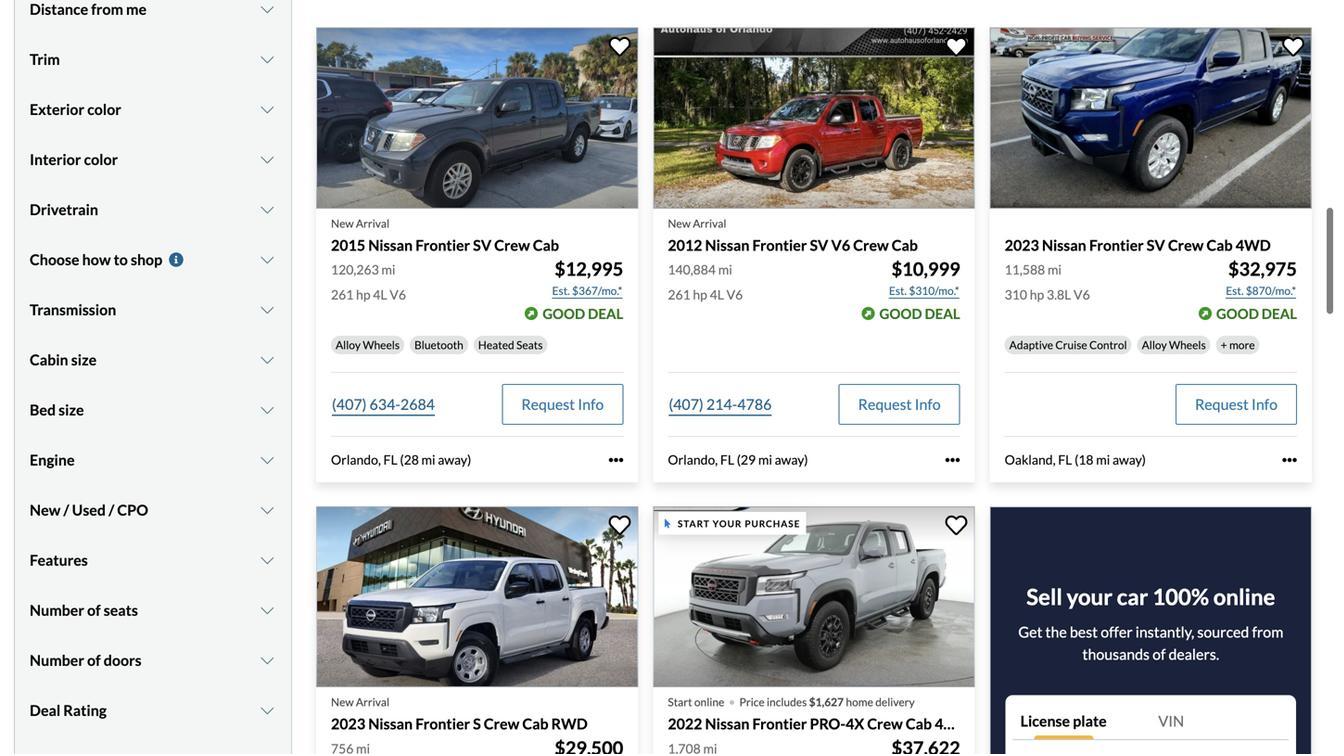 Task type: vqa. For each thing, say whether or not it's contained in the screenshot.
tips to the right
no



Task type: locate. For each thing, give the bounding box(es) containing it.
0 vertical spatial 4wd
[[1236, 236, 1271, 254]]

1 request from the left
[[522, 395, 575, 413]]

good down est. $367/mo.* button
[[543, 305, 586, 322]]

doors
[[104, 651, 142, 669]]

number down features
[[30, 601, 84, 619]]

2 number from the top
[[30, 651, 84, 669]]

hp for $32,975
[[1030, 287, 1045, 303]]

(28
[[400, 452, 419, 468]]

est. inside $32,975 est. $870/mo.*
[[1227, 284, 1244, 297]]

261 inside 120,263 mi 261 hp 4l v6
[[331, 287, 354, 303]]

trim button
[[30, 36, 276, 83]]

ellipsis h image
[[609, 453, 624, 467], [1283, 453, 1298, 467]]

new inside new arrival 2015 nissan frontier sv crew cab
[[331, 217, 354, 230]]

sv inside new arrival 2015 nissan frontier sv crew cab
[[473, 236, 492, 254]]

chevron down image inside new / used / cpo dropdown button
[[258, 503, 276, 518]]

2 request info button from the left
[[839, 384, 961, 425]]

cab inside the 'new arrival 2012 nissan frontier sv v6 crew cab'
[[892, 236, 918, 254]]

good for $10,999
[[880, 305, 923, 322]]

2 fl from the left
[[721, 452, 735, 468]]

4x
[[846, 715, 865, 733]]

arrival inside the 'new arrival 2012 nissan frontier sv v6 crew cab'
[[693, 217, 727, 230]]

2 horizontal spatial good deal
[[1217, 305, 1298, 322]]

(407) inside button
[[669, 395, 704, 413]]

number inside number of seats dropdown button
[[30, 601, 84, 619]]

nissan inside the 'new arrival 2012 nissan frontier sv v6 crew cab'
[[705, 236, 750, 254]]

hp inside 11,588 mi 310 hp 3.8l v6
[[1030, 287, 1045, 303]]

chevron down image
[[258, 152, 276, 167], [258, 202, 276, 217], [258, 353, 276, 368], [258, 503, 276, 518], [258, 553, 276, 568], [258, 653, 276, 668]]

2 orlando, from the left
[[668, 452, 718, 468]]

(407) 214-4786 button
[[668, 384, 773, 425]]

(407)
[[332, 395, 367, 413], [669, 395, 704, 413]]

request info button
[[502, 384, 624, 425], [839, 384, 961, 425], [1176, 384, 1298, 425]]

3 info from the left
[[1252, 395, 1278, 413]]

online up sourced
[[1214, 584, 1276, 610]]

0 vertical spatial online
[[1214, 584, 1276, 610]]

261 down 120,263
[[331, 287, 354, 303]]

of
[[87, 601, 101, 619], [1153, 645, 1166, 663], [87, 651, 101, 669]]

0 horizontal spatial 4wd
[[935, 715, 970, 733]]

nissan right 2015
[[368, 236, 413, 254]]

1 horizontal spatial /
[[109, 501, 114, 519]]

best
[[1070, 623, 1098, 641]]

1 ellipsis h image from the left
[[609, 453, 624, 467]]

4l for $12,995
[[373, 287, 387, 303]]

fl left (28
[[384, 452, 398, 468]]

0 horizontal spatial from
[[91, 0, 123, 18]]

3.8l
[[1047, 287, 1072, 303]]

0 horizontal spatial est.
[[552, 284, 570, 297]]

hp down 120,263
[[356, 287, 371, 303]]

of for doors
[[87, 651, 101, 669]]

1 orlando, from the left
[[331, 452, 381, 468]]

away) right (29
[[775, 452, 809, 468]]

size right the cabin
[[71, 351, 97, 369]]

of inside dropdown button
[[87, 651, 101, 669]]

0 horizontal spatial alloy
[[336, 338, 361, 352]]

(407) left '634-' at the bottom
[[332, 395, 367, 413]]

(407) for $10,999
[[669, 395, 704, 413]]

2 horizontal spatial fl
[[1059, 452, 1073, 468]]

3 deal from the left
[[1262, 305, 1298, 322]]

orlando,
[[331, 452, 381, 468], [668, 452, 718, 468]]

0 horizontal spatial good deal
[[543, 305, 624, 322]]

your
[[713, 518, 743, 529], [1067, 584, 1113, 610]]

sv inside the 'new arrival 2012 nissan frontier sv v6 crew cab'
[[810, 236, 829, 254]]

v6 inside 140,884 mi 261 hp 4l v6
[[727, 287, 743, 303]]

1 horizontal spatial alloy wheels
[[1142, 338, 1207, 352]]

1 / from the left
[[63, 501, 69, 519]]

1 est. from the left
[[552, 284, 570, 297]]

chevron down image inside trim 'dropdown button'
[[258, 52, 276, 67]]

license plate tab
[[1014, 703, 1152, 740]]

nissan inside new arrival 2023 nissan frontier s crew cab rwd
[[368, 715, 413, 733]]

hp inside 120,263 mi 261 hp 4l v6
[[356, 287, 371, 303]]

1 sv from the left
[[473, 236, 492, 254]]

/ left the cpo
[[109, 501, 114, 519]]

includes
[[767, 695, 807, 709]]

1 horizontal spatial request info
[[859, 395, 941, 413]]

$367/mo.*
[[572, 284, 623, 297]]

2 info from the left
[[915, 395, 941, 413]]

2 sv from the left
[[810, 236, 829, 254]]

number
[[30, 601, 84, 619], [30, 651, 84, 669]]

0 horizontal spatial fl
[[384, 452, 398, 468]]

$1,627
[[809, 695, 844, 709]]

hp down 140,884
[[693, 287, 708, 303]]

120,263 mi 261 hp 4l v6
[[331, 262, 406, 303]]

·
[[728, 684, 736, 717]]

features button
[[30, 537, 276, 584]]

mi right 140,884
[[719, 262, 733, 278]]

cab up $12,995
[[533, 236, 559, 254]]

2023
[[1005, 236, 1040, 254], [331, 715, 366, 733]]

1 away) from the left
[[438, 452, 471, 468]]

0 horizontal spatial sv
[[473, 236, 492, 254]]

est. inside $12,995 est. $367/mo.*
[[552, 284, 570, 297]]

start up 2022
[[668, 695, 693, 709]]

chevron down image inside transmission dropdown button
[[258, 303, 276, 317]]

2 4l from the left
[[710, 287, 724, 303]]

new for new / used / cpo
[[30, 501, 61, 519]]

1 horizontal spatial good deal
[[880, 305, 961, 322]]

1 horizontal spatial orlando,
[[668, 452, 718, 468]]

2 horizontal spatial hp
[[1030, 287, 1045, 303]]

chevron down image for cabin size
[[258, 353, 276, 368]]

1 horizontal spatial sv
[[810, 236, 829, 254]]

0 horizontal spatial info
[[578, 395, 604, 413]]

deal down $870/mo.*
[[1262, 305, 1298, 322]]

choose
[[30, 251, 79, 269]]

request info button down seats
[[502, 384, 624, 425]]

frontier inside start online · price includes $1,627 home delivery 2022 nissan frontier pro-4x crew cab 4wd
[[753, 715, 807, 733]]

deal for $10,999
[[925, 305, 961, 322]]

frontier inside the 'new arrival 2012 nissan frontier sv v6 crew cab'
[[753, 236, 807, 254]]

2 horizontal spatial request info button
[[1176, 384, 1298, 425]]

purchase
[[745, 518, 801, 529]]

1 horizontal spatial request info button
[[839, 384, 961, 425]]

wheels left bluetooth
[[363, 338, 400, 352]]

1 horizontal spatial ellipsis h image
[[1283, 453, 1298, 467]]

est.
[[552, 284, 570, 297], [889, 284, 907, 297], [1227, 284, 1244, 297]]

0 vertical spatial from
[[91, 0, 123, 18]]

2 261 from the left
[[668, 287, 691, 303]]

1 261 from the left
[[331, 287, 354, 303]]

(407) for $12,995
[[332, 395, 367, 413]]

alloy wheels left +
[[1142, 338, 1207, 352]]

from left me
[[91, 0, 123, 18]]

3 away) from the left
[[1113, 452, 1146, 468]]

mi right 120,263
[[382, 262, 396, 278]]

5 chevron down image from the top
[[258, 303, 276, 317]]

1 request info from the left
[[522, 395, 604, 413]]

chevron down image inside exterior color dropdown button
[[258, 102, 276, 117]]

4l down 140,884
[[710, 287, 724, 303]]

0 horizontal spatial 2023
[[331, 715, 366, 733]]

number of doors button
[[30, 637, 276, 684]]

of left the seats
[[87, 601, 101, 619]]

good deal for $32,975
[[1217, 305, 1298, 322]]

2 horizontal spatial request
[[1196, 395, 1249, 413]]

3 good from the left
[[1217, 305, 1260, 322]]

ellipsis h image
[[946, 453, 961, 467]]

new arrival 2023 nissan frontier s crew cab rwd
[[331, 695, 588, 733]]

2015
[[331, 236, 366, 254]]

chevron down image inside 'deal rating' dropdown button
[[258, 703, 276, 718]]

cab
[[533, 236, 559, 254], [892, 236, 918, 254], [1207, 236, 1233, 254], [523, 715, 549, 733], [906, 715, 932, 733]]

2 alloy from the left
[[1142, 338, 1168, 352]]

good deal down "est. $310/mo.*" button
[[880, 305, 961, 322]]

1 vertical spatial start
[[668, 695, 693, 709]]

good
[[543, 305, 586, 322], [880, 305, 923, 322], [1217, 305, 1260, 322]]

wheels left +
[[1170, 338, 1207, 352]]

est. $367/mo.* button
[[552, 282, 624, 300]]

2 horizontal spatial request info
[[1196, 395, 1278, 413]]

est. down $32,975
[[1227, 284, 1244, 297]]

(407) inside "button"
[[332, 395, 367, 413]]

good deal down est. $870/mo.* button
[[1217, 305, 1298, 322]]

frontier inside new arrival 2015 nissan frontier sv crew cab
[[416, 236, 470, 254]]

1 horizontal spatial wheels
[[1170, 338, 1207, 352]]

1 horizontal spatial (407)
[[669, 395, 704, 413]]

1 horizontal spatial good
[[880, 305, 923, 322]]

fl for $10,999
[[721, 452, 735, 468]]

from right sourced
[[1253, 623, 1284, 641]]

chevron down image for interior color
[[258, 152, 276, 167]]

2 horizontal spatial est.
[[1227, 284, 1244, 297]]

shop
[[131, 251, 163, 269]]

0 vertical spatial 2023
[[1005, 236, 1040, 254]]

size right bed
[[59, 401, 84, 419]]

new inside dropdown button
[[30, 501, 61, 519]]

info
[[578, 395, 604, 413], [915, 395, 941, 413], [1252, 395, 1278, 413]]

0 horizontal spatial 4l
[[373, 287, 387, 303]]

number inside the number of doors dropdown button
[[30, 651, 84, 669]]

info for $10,999
[[915, 395, 941, 413]]

dealers.
[[1169, 645, 1220, 663]]

frontier for 2015
[[416, 236, 470, 254]]

number for number of seats
[[30, 601, 84, 619]]

1 4l from the left
[[373, 287, 387, 303]]

1 horizontal spatial hp
[[693, 287, 708, 303]]

$870/mo.*
[[1246, 284, 1297, 297]]

nissan down price at the bottom of page
[[705, 715, 750, 733]]

1 number from the top
[[30, 601, 84, 619]]

est. down $10,999
[[889, 284, 907, 297]]

261 down 140,884
[[668, 287, 691, 303]]

1 request info button from the left
[[502, 384, 624, 425]]

est. $870/mo.* button
[[1226, 282, 1298, 300]]

chevron down image inside distance from me dropdown button
[[258, 2, 276, 17]]

2 good from the left
[[880, 305, 923, 322]]

to
[[114, 251, 128, 269]]

1 vertical spatial from
[[1253, 623, 1284, 641]]

2 chevron down image from the top
[[258, 52, 276, 67]]

fl left (29
[[721, 452, 735, 468]]

alloy right control
[[1142, 338, 1168, 352]]

2 good deal from the left
[[880, 305, 961, 322]]

1 deal from the left
[[588, 305, 624, 322]]

1 horizontal spatial request
[[859, 395, 912, 413]]

pro-
[[810, 715, 846, 733]]

nissan inside new arrival 2015 nissan frontier sv crew cab
[[368, 236, 413, 254]]

140,884 mi 261 hp 4l v6
[[668, 262, 743, 303]]

2 deal from the left
[[925, 305, 961, 322]]

0 horizontal spatial good
[[543, 305, 586, 322]]

chevron down image inside features dropdown button
[[258, 553, 276, 568]]

3 chevron down image from the top
[[258, 102, 276, 117]]

sv
[[473, 236, 492, 254], [810, 236, 829, 254], [1147, 236, 1166, 254]]

new arrival 2012 nissan frontier sv v6 crew cab
[[668, 217, 918, 254]]

nissan right 2012
[[705, 236, 750, 254]]

$12,995 est. $367/mo.*
[[552, 258, 624, 297]]

the
[[1046, 623, 1067, 641]]

1 horizontal spatial away)
[[775, 452, 809, 468]]

0 horizontal spatial hp
[[356, 287, 371, 303]]

color right exterior
[[87, 100, 121, 118]]

hp inside 140,884 mi 261 hp 4l v6
[[693, 287, 708, 303]]

cab left rwd
[[523, 715, 549, 733]]

2023 nissan frontier sv crew cab 4wd
[[1005, 236, 1271, 254]]

$310/mo.*
[[909, 284, 960, 297]]

good deal down est. $367/mo.* button
[[543, 305, 624, 322]]

2 horizontal spatial sv
[[1147, 236, 1166, 254]]

frontier
[[416, 236, 470, 254], [753, 236, 807, 254], [1090, 236, 1144, 254], [416, 715, 470, 733], [753, 715, 807, 733]]

1 fl from the left
[[384, 452, 398, 468]]

4l inside 140,884 mi 261 hp 4l v6
[[710, 287, 724, 303]]

0 horizontal spatial /
[[63, 501, 69, 519]]

mouse pointer image
[[665, 519, 671, 528]]

1 (407) from the left
[[332, 395, 367, 413]]

/ left used at left
[[63, 501, 69, 519]]

0 horizontal spatial ellipsis h image
[[609, 453, 624, 467]]

1 horizontal spatial from
[[1253, 623, 1284, 641]]

of down instantly,
[[1153, 645, 1166, 663]]

chevron down image inside cabin size dropdown button
[[258, 353, 276, 368]]

2 away) from the left
[[775, 452, 809, 468]]

3 fl from the left
[[1059, 452, 1073, 468]]

0 vertical spatial color
[[87, 100, 121, 118]]

1 horizontal spatial alloy
[[1142, 338, 1168, 352]]

1 info from the left
[[578, 395, 604, 413]]

2 horizontal spatial good
[[1217, 305, 1260, 322]]

new inside new arrival 2023 nissan frontier s crew cab rwd
[[331, 695, 354, 709]]

instantly,
[[1136, 623, 1195, 641]]

oakland,
[[1005, 452, 1056, 468]]

0 horizontal spatial deal
[[588, 305, 624, 322]]

tab list
[[1014, 703, 1289, 740]]

cabin size
[[30, 351, 97, 369]]

4 chevron down image from the top
[[258, 253, 276, 267]]

3 est. from the left
[[1227, 284, 1244, 297]]

2 (407) from the left
[[669, 395, 704, 413]]

start inside start online · price includes $1,627 home delivery 2022 nissan frontier pro-4x crew cab 4wd
[[668, 695, 693, 709]]

request for $10,999
[[859, 395, 912, 413]]

trim
[[30, 50, 60, 68]]

number up deal rating
[[30, 651, 84, 669]]

frontier inside new arrival 2023 nissan frontier s crew cab rwd
[[416, 715, 470, 733]]

0 vertical spatial start
[[678, 518, 710, 529]]

away) right (28
[[438, 452, 471, 468]]

mi inside 140,884 mi 261 hp 4l v6
[[719, 262, 733, 278]]

color right interior at the top of the page
[[84, 150, 118, 169]]

ellipsis h image for orlando, fl (28 mi away)
[[609, 453, 624, 467]]

orlando, fl (28 mi away)
[[331, 452, 471, 468]]

2 horizontal spatial info
[[1252, 395, 1278, 413]]

info for $12,995
[[578, 395, 604, 413]]

1 horizontal spatial 2023
[[1005, 236, 1040, 254]]

1 horizontal spatial your
[[1067, 584, 1113, 610]]

alloy wheels up (407) 634-2684
[[336, 338, 400, 352]]

away) for $10,999
[[775, 452, 809, 468]]

1 vertical spatial online
[[695, 695, 725, 709]]

request info button up ellipsis h image
[[839, 384, 961, 425]]

new for new arrival 2015 nissan frontier sv crew cab
[[331, 217, 354, 230]]

3 hp from the left
[[1030, 287, 1045, 303]]

(407) left 214-
[[669, 395, 704, 413]]

cab inside new arrival 2015 nissan frontier sv crew cab
[[533, 236, 559, 254]]

1 vertical spatial size
[[59, 401, 84, 419]]

0 horizontal spatial wheels
[[363, 338, 400, 352]]

bed
[[30, 401, 56, 419]]

2 request from the left
[[859, 395, 912, 413]]

6 chevron down image from the top
[[258, 403, 276, 418]]

est. inside $10,999 est. $310/mo.*
[[889, 284, 907, 297]]

0 horizontal spatial request
[[522, 395, 575, 413]]

deal down $310/mo.*
[[925, 305, 961, 322]]

2 est. from the left
[[889, 284, 907, 297]]

1 chevron down image from the top
[[258, 152, 276, 167]]

good deal for $12,995
[[543, 305, 624, 322]]

0 horizontal spatial away)
[[438, 452, 471, 468]]

v6 inside 120,263 mi 261 hp 4l v6
[[390, 287, 406, 303]]

nissan left s
[[368, 715, 413, 733]]

sv for $12,995
[[473, 236, 492, 254]]

cab up $10,999
[[892, 236, 918, 254]]

1 good deal from the left
[[543, 305, 624, 322]]

0 horizontal spatial 261
[[331, 287, 354, 303]]

chevron down image
[[258, 2, 276, 17], [258, 52, 276, 67], [258, 102, 276, 117], [258, 253, 276, 267], [258, 303, 276, 317], [258, 403, 276, 418], [258, 453, 276, 468], [258, 603, 276, 618], [258, 703, 276, 718]]

distance from me button
[[30, 0, 276, 33]]

0 horizontal spatial online
[[695, 695, 725, 709]]

good up + more
[[1217, 305, 1260, 322]]

1 horizontal spatial est.
[[889, 284, 907, 297]]

0 horizontal spatial orlando,
[[331, 452, 381, 468]]

nissan
[[368, 236, 413, 254], [705, 236, 750, 254], [1043, 236, 1087, 254], [368, 715, 413, 733], [705, 715, 750, 733]]

of inside dropdown button
[[87, 601, 101, 619]]

0 horizontal spatial request info
[[522, 395, 604, 413]]

1 horizontal spatial 261
[[668, 287, 691, 303]]

1 horizontal spatial 4l
[[710, 287, 724, 303]]

hp right the 310
[[1030, 287, 1045, 303]]

1 chevron down image from the top
[[258, 2, 276, 17]]

alloy down 120,263 mi 261 hp 4l v6
[[336, 338, 361, 352]]

2 horizontal spatial away)
[[1113, 452, 1146, 468]]

0 horizontal spatial request info button
[[502, 384, 624, 425]]

4 chevron down image from the top
[[258, 503, 276, 518]]

start for purchase
[[678, 518, 710, 529]]

3 good deal from the left
[[1217, 305, 1298, 322]]

orlando, left (29
[[668, 452, 718, 468]]

0 horizontal spatial (407)
[[332, 395, 367, 413]]

1 vertical spatial your
[[1067, 584, 1113, 610]]

1 hp from the left
[[356, 287, 371, 303]]

request info button down + more
[[1176, 384, 1298, 425]]

5 chevron down image from the top
[[258, 553, 276, 568]]

cab up $32,975
[[1207, 236, 1233, 254]]

2684
[[401, 395, 435, 413]]

new inside the 'new arrival 2012 nissan frontier sv v6 crew cab'
[[668, 217, 691, 230]]

start online · price includes $1,627 home delivery 2022 nissan frontier pro-4x crew cab 4wd
[[668, 684, 970, 733]]

away) right (18
[[1113, 452, 1146, 468]]

7 chevron down image from the top
[[258, 453, 276, 468]]

est. for $32,975
[[1227, 284, 1244, 297]]

0 horizontal spatial your
[[713, 518, 743, 529]]

0 vertical spatial your
[[713, 518, 743, 529]]

chevron down image inside the number of doors dropdown button
[[258, 653, 276, 668]]

chevron down image inside drivetrain dropdown button
[[258, 202, 276, 217]]

v6 inside the 'new arrival 2012 nissan frontier sv v6 crew cab'
[[832, 236, 851, 254]]

good down "est. $310/mo.*" button
[[880, 305, 923, 322]]

online left "·"
[[695, 695, 725, 709]]

cpo
[[117, 501, 148, 519]]

9 chevron down image from the top
[[258, 703, 276, 718]]

2 chevron down image from the top
[[258, 202, 276, 217]]

hp for $12,995
[[356, 287, 371, 303]]

1 good from the left
[[543, 305, 586, 322]]

hp for $10,999
[[693, 287, 708, 303]]

your left purchase
[[713, 518, 743, 529]]

8 chevron down image from the top
[[258, 603, 276, 618]]

arrival inside new arrival 2015 nissan frontier sv crew cab
[[356, 217, 390, 230]]

4l inside 120,263 mi 261 hp 4l v6
[[373, 287, 387, 303]]

start right mouse pointer 'icon'
[[678, 518, 710, 529]]

your up best at the bottom right
[[1067, 584, 1113, 610]]

(29
[[737, 452, 756, 468]]

crew inside start online · price includes $1,627 home delivery 2022 nissan frontier pro-4x crew cab 4wd
[[868, 715, 903, 733]]

2 hp from the left
[[693, 287, 708, 303]]

plate
[[1073, 712, 1107, 730]]

v6 inside 11,588 mi 310 hp 3.8l v6
[[1074, 287, 1091, 303]]

2 horizontal spatial deal
[[1262, 305, 1298, 322]]

request
[[522, 395, 575, 413], [859, 395, 912, 413], [1196, 395, 1249, 413]]

3 chevron down image from the top
[[258, 353, 276, 368]]

0 vertical spatial number
[[30, 601, 84, 619]]

1 horizontal spatial deal
[[925, 305, 961, 322]]

orlando, left (28
[[331, 452, 381, 468]]

/
[[63, 501, 69, 519], [109, 501, 114, 519]]

6 chevron down image from the top
[[258, 653, 276, 668]]

info circle image
[[167, 253, 186, 267]]

nissan for 2023
[[368, 715, 413, 733]]

261
[[331, 287, 354, 303], [668, 287, 691, 303]]

chevron down image for engine
[[258, 453, 276, 468]]

fl for $12,995
[[384, 452, 398, 468]]

$12,995
[[555, 258, 624, 280]]

used
[[72, 501, 106, 519]]

1 vertical spatial 4wd
[[935, 715, 970, 733]]

1 vertical spatial color
[[84, 150, 118, 169]]

deal down '$367/mo.*'
[[588, 305, 624, 322]]

est. down $12,995
[[552, 284, 570, 297]]

of left doors
[[87, 651, 101, 669]]

chevron down image for transmission
[[258, 303, 276, 317]]

4l down 120,263
[[373, 287, 387, 303]]

261 inside 140,884 mi 261 hp 4l v6
[[668, 287, 691, 303]]

mi
[[382, 262, 396, 278], [719, 262, 733, 278], [1048, 262, 1062, 278], [422, 452, 436, 468], [759, 452, 773, 468], [1097, 452, 1111, 468]]

black 2015 nissan frontier sv crew cab pickup truck 4x2 automatic image
[[316, 27, 639, 209]]

mi up 3.8l
[[1048, 262, 1062, 278]]

fl left (18
[[1059, 452, 1073, 468]]

chevron down image for trim
[[258, 52, 276, 67]]

chevron down image for new / used / cpo
[[258, 503, 276, 518]]

crew
[[495, 236, 530, 254], [854, 236, 889, 254], [1169, 236, 1204, 254], [484, 715, 520, 733], [868, 715, 903, 733]]

2 wheels from the left
[[1170, 338, 1207, 352]]

chevron down image inside the bed size dropdown button
[[258, 403, 276, 418]]

chevron down image inside number of seats dropdown button
[[258, 603, 276, 618]]

chevron down image inside engine dropdown button
[[258, 453, 276, 468]]

cab down delivery
[[906, 715, 932, 733]]

new
[[331, 217, 354, 230], [668, 217, 691, 230], [30, 501, 61, 519], [331, 695, 354, 709]]

your for car
[[1067, 584, 1113, 610]]

cab inside new arrival 2023 nissan frontier s crew cab rwd
[[523, 715, 549, 733]]

heated seats
[[478, 338, 543, 352]]

1 horizontal spatial info
[[915, 395, 941, 413]]

2 ellipsis h image from the left
[[1283, 453, 1298, 467]]

1 vertical spatial 2023
[[331, 715, 366, 733]]

1 vertical spatial number
[[30, 651, 84, 669]]

online
[[1214, 584, 1276, 610], [695, 695, 725, 709]]

0 vertical spatial size
[[71, 351, 97, 369]]

delivery
[[876, 695, 915, 709]]

2 request info from the left
[[859, 395, 941, 413]]

2 / from the left
[[109, 501, 114, 519]]

0 horizontal spatial alloy wheels
[[336, 338, 400, 352]]

1 horizontal spatial fl
[[721, 452, 735, 468]]

chevron down image inside interior color dropdown button
[[258, 152, 276, 167]]



Task type: describe. For each thing, give the bounding box(es) containing it.
thousands
[[1083, 645, 1150, 663]]

s
[[473, 715, 481, 733]]

away) for $12,995
[[438, 452, 471, 468]]

chevron down image for number of seats
[[258, 603, 276, 618]]

request for $12,995
[[522, 395, 575, 413]]

arrival for $12,995
[[356, 217, 390, 230]]

chevron down image for drivetrain
[[258, 202, 276, 217]]

$32,975
[[1229, 258, 1298, 280]]

offer
[[1101, 623, 1133, 641]]

cabin
[[30, 351, 68, 369]]

request info button for $10,999
[[839, 384, 961, 425]]

+ more
[[1221, 338, 1256, 352]]

get the best offer instantly, sourced from thousands of dealers.
[[1019, 623, 1284, 663]]

interior
[[30, 150, 81, 169]]

new arrival 2015 nissan frontier sv crew cab
[[331, 217, 559, 254]]

price
[[740, 695, 765, 709]]

chevron down image for bed size
[[258, 403, 276, 418]]

2022
[[668, 715, 703, 733]]

exterior color button
[[30, 86, 276, 133]]

request info button for $12,995
[[502, 384, 624, 425]]

orlando, for $10,999
[[668, 452, 718, 468]]

cabin size button
[[30, 337, 276, 383]]

261 for $12,995
[[331, 287, 354, 303]]

number of doors
[[30, 651, 142, 669]]

control
[[1090, 338, 1128, 352]]

(407) 214-4786
[[669, 395, 772, 413]]

1 horizontal spatial 4wd
[[1236, 236, 1271, 254]]

choose how to shop
[[30, 251, 163, 269]]

$10,999
[[892, 258, 961, 280]]

v6 for $12,995
[[390, 287, 406, 303]]

deal for $12,995
[[588, 305, 624, 322]]

deal rating button
[[30, 688, 276, 734]]

chevron down image for number of doors
[[258, 653, 276, 668]]

mi inside 11,588 mi 310 hp 3.8l v6
[[1048, 262, 1062, 278]]

of for seats
[[87, 601, 101, 619]]

est. $310/mo.* button
[[889, 282, 961, 300]]

(18
[[1075, 452, 1094, 468]]

chevron down image for deal rating
[[258, 703, 276, 718]]

4786
[[738, 395, 772, 413]]

120,263
[[331, 262, 379, 278]]

cab inside start online · price includes $1,627 home delivery 2022 nissan frontier pro-4x crew cab 4wd
[[906, 715, 932, 733]]

2012
[[668, 236, 703, 254]]

tab list containing license plate
[[1014, 703, 1289, 740]]

boulder gray pearl 2022 nissan frontier pro-4x crew cab 4wd pickup truck four-wheel drive 9-speed automatic image
[[653, 506, 976, 688]]

color for interior color
[[84, 150, 118, 169]]

engine
[[30, 451, 75, 469]]

11,588 mi 310 hp 3.8l v6
[[1005, 262, 1091, 303]]

rwd
[[552, 715, 588, 733]]

deal
[[30, 701, 61, 720]]

adaptive
[[1010, 338, 1054, 352]]

transmission
[[30, 301, 116, 319]]

cruise
[[1056, 338, 1088, 352]]

1 alloy from the left
[[336, 338, 361, 352]]

good deal for $10,999
[[880, 305, 961, 322]]

chevron down image for exterior color
[[258, 102, 276, 117]]

start for ·
[[668, 695, 693, 709]]

1 horizontal spatial online
[[1214, 584, 1276, 610]]

deal for $32,975
[[1262, 305, 1298, 322]]

glacier white 2023 nissan frontier s crew cab rwd pickup truck 4x2 automatic image
[[316, 506, 639, 688]]

nissan up 11,588 mi 310 hp 3.8l v6
[[1043, 236, 1087, 254]]

bed size button
[[30, 387, 276, 433]]

number of seats
[[30, 601, 138, 619]]

heated
[[478, 338, 515, 352]]

oakland, fl (18 mi away)
[[1005, 452, 1146, 468]]

red 2012 nissan frontier sv v6 crew cab pickup truck 4x2 5-speed automatic image
[[653, 27, 976, 209]]

drivetrain button
[[30, 187, 276, 233]]

car
[[1117, 584, 1149, 610]]

261 for $10,999
[[668, 287, 691, 303]]

rating
[[63, 701, 107, 720]]

request info for $10,999
[[859, 395, 941, 413]]

from inside get the best offer instantly, sourced from thousands of dealers.
[[1253, 623, 1284, 641]]

ellipsis h image for oakland, fl (18 mi away)
[[1283, 453, 1298, 467]]

$32,975 est. $870/mo.*
[[1227, 258, 1298, 297]]

seats
[[104, 601, 138, 619]]

seats
[[517, 338, 543, 352]]

v6 for $32,975
[[1074, 287, 1091, 303]]

good for $12,995
[[543, 305, 586, 322]]

your for purchase
[[713, 518, 743, 529]]

214-
[[707, 395, 738, 413]]

home
[[846, 695, 874, 709]]

request info for $12,995
[[522, 395, 604, 413]]

1 alloy wheels from the left
[[336, 338, 400, 352]]

3 sv from the left
[[1147, 236, 1166, 254]]

crew inside new arrival 2015 nissan frontier sv crew cab
[[495, 236, 530, 254]]

3 request info from the left
[[1196, 395, 1278, 413]]

from inside distance from me dropdown button
[[91, 0, 123, 18]]

310
[[1005, 287, 1028, 303]]

color for exterior color
[[87, 100, 121, 118]]

orlando, for $12,995
[[331, 452, 381, 468]]

3 request info button from the left
[[1176, 384, 1298, 425]]

online inside start online · price includes $1,627 home delivery 2022 nissan frontier pro-4x crew cab 4wd
[[695, 695, 725, 709]]

vin
[[1159, 712, 1185, 730]]

exterior color
[[30, 100, 121, 118]]

start your purchase
[[678, 518, 801, 529]]

4wd inside start online · price includes $1,627 home delivery 2022 nissan frontier pro-4x crew cab 4wd
[[935, 715, 970, 733]]

sv for $10,999
[[810, 236, 829, 254]]

distance from me
[[30, 0, 147, 18]]

engine button
[[30, 437, 276, 483]]

me
[[126, 0, 147, 18]]

number of seats button
[[30, 587, 276, 634]]

arrival for $10,999
[[693, 217, 727, 230]]

drivetrain
[[30, 201, 98, 219]]

mi right (28
[[422, 452, 436, 468]]

bed size
[[30, 401, 84, 419]]

1 wheels from the left
[[363, 338, 400, 352]]

11,588
[[1005, 262, 1046, 278]]

nissan for 2012
[[705, 236, 750, 254]]

mi right (18
[[1097, 452, 1111, 468]]

+
[[1221, 338, 1228, 352]]

vin tab
[[1152, 703, 1289, 740]]

good for $32,975
[[1217, 305, 1260, 322]]

deal rating
[[30, 701, 107, 720]]

2 alloy wheels from the left
[[1142, 338, 1207, 352]]

634-
[[370, 395, 401, 413]]

(407) 634-2684
[[332, 395, 435, 413]]

140,884
[[668, 262, 716, 278]]

crew inside the 'new arrival 2012 nissan frontier sv v6 crew cab'
[[854, 236, 889, 254]]

v6 for $10,999
[[727, 287, 743, 303]]

crew inside new arrival 2023 nissan frontier s crew cab rwd
[[484, 715, 520, 733]]

size for bed size
[[59, 401, 84, 419]]

adaptive cruise control
[[1010, 338, 1128, 352]]

nissan inside start online · price includes $1,627 home delivery 2022 nissan frontier pro-4x crew cab 4wd
[[705, 715, 750, 733]]

3 request from the left
[[1196, 395, 1249, 413]]

size for cabin size
[[71, 351, 97, 369]]

features
[[30, 551, 88, 569]]

sourced
[[1198, 623, 1250, 641]]

orlando, fl (29 mi away)
[[668, 452, 809, 468]]

new for new arrival 2023 nissan frontier s crew cab rwd
[[331, 695, 354, 709]]

mi inside 120,263 mi 261 hp 4l v6
[[382, 262, 396, 278]]

est. for $10,999
[[889, 284, 907, 297]]

mi right (29
[[759, 452, 773, 468]]

2023 inside new arrival 2023 nissan frontier s crew cab rwd
[[331, 715, 366, 733]]

chevron down image for distance from me
[[258, 2, 276, 17]]

interior color
[[30, 150, 118, 169]]

chevron down image for features
[[258, 553, 276, 568]]

license
[[1021, 712, 1071, 730]]

bluetooth
[[415, 338, 464, 352]]

100%
[[1153, 584, 1210, 610]]

number for number of doors
[[30, 651, 84, 669]]

sell
[[1027, 584, 1063, 610]]

arrival inside new arrival 2023 nissan frontier s crew cab rwd
[[356, 695, 390, 709]]

new for new arrival 2012 nissan frontier sv v6 crew cab
[[668, 217, 691, 230]]

(407) 634-2684 button
[[331, 384, 436, 425]]

nissan for 2015
[[368, 236, 413, 254]]

interior color button
[[30, 137, 276, 183]]

new / used / cpo button
[[30, 487, 276, 534]]

4l for $10,999
[[710, 287, 724, 303]]

of inside get the best offer instantly, sourced from thousands of dealers.
[[1153, 645, 1166, 663]]

frontier for 2023
[[416, 715, 470, 733]]

est. for $12,995
[[552, 284, 570, 297]]

frontier for 2012
[[753, 236, 807, 254]]



